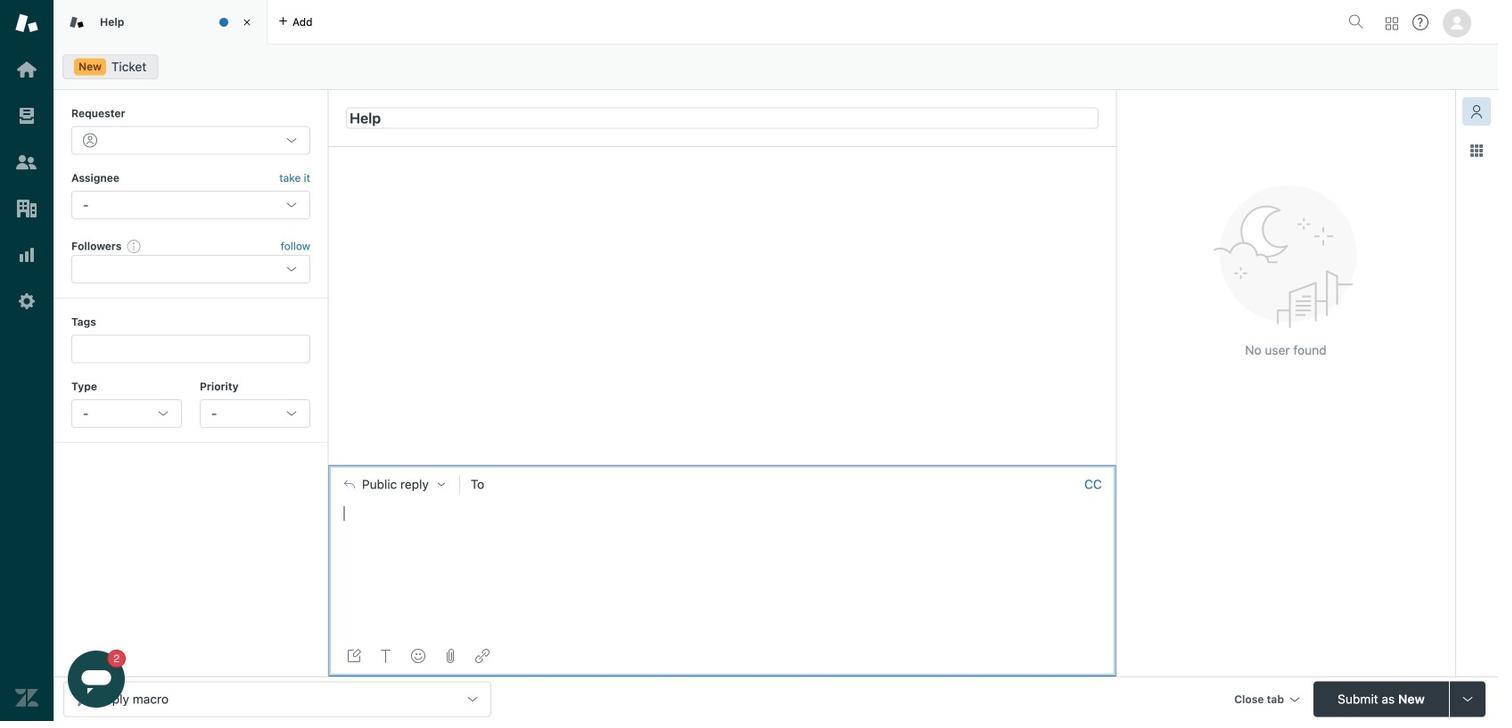 Task type: vqa. For each thing, say whether or not it's contained in the screenshot.
March 24, 2024 Text Field
no



Task type: locate. For each thing, give the bounding box(es) containing it.
add attachment image
[[443, 649, 457, 663]]

customer context image
[[1470, 104, 1484, 119]]

get started image
[[15, 58, 38, 81]]

reporting image
[[15, 243, 38, 267]]

zendesk support image
[[15, 12, 38, 35]]

add link (cmd k) image
[[475, 649, 490, 663]]

tab
[[54, 0, 268, 45]]

customers image
[[15, 151, 38, 174]]

Public reply composer text field
[[336, 503, 1108, 541]]

close image
[[238, 13, 256, 31]]

Subject field
[[346, 107, 1099, 129]]



Task type: describe. For each thing, give the bounding box(es) containing it.
tabs tab list
[[54, 0, 1341, 45]]

zendesk products image
[[1386, 17, 1398, 30]]

secondary element
[[54, 49, 1498, 85]]

get help image
[[1412, 14, 1428, 30]]

displays possible ticket submission types image
[[1461, 692, 1475, 707]]

insert emojis image
[[411, 649, 425, 663]]

main element
[[0, 0, 54, 721]]

views image
[[15, 104, 38, 128]]

admin image
[[15, 290, 38, 313]]

format text image
[[379, 649, 393, 663]]

zendesk image
[[15, 687, 38, 710]]

apps image
[[1470, 144, 1484, 158]]

draft mode image
[[347, 649, 361, 663]]

organizations image
[[15, 197, 38, 220]]

info on adding followers image
[[127, 239, 141, 253]]



